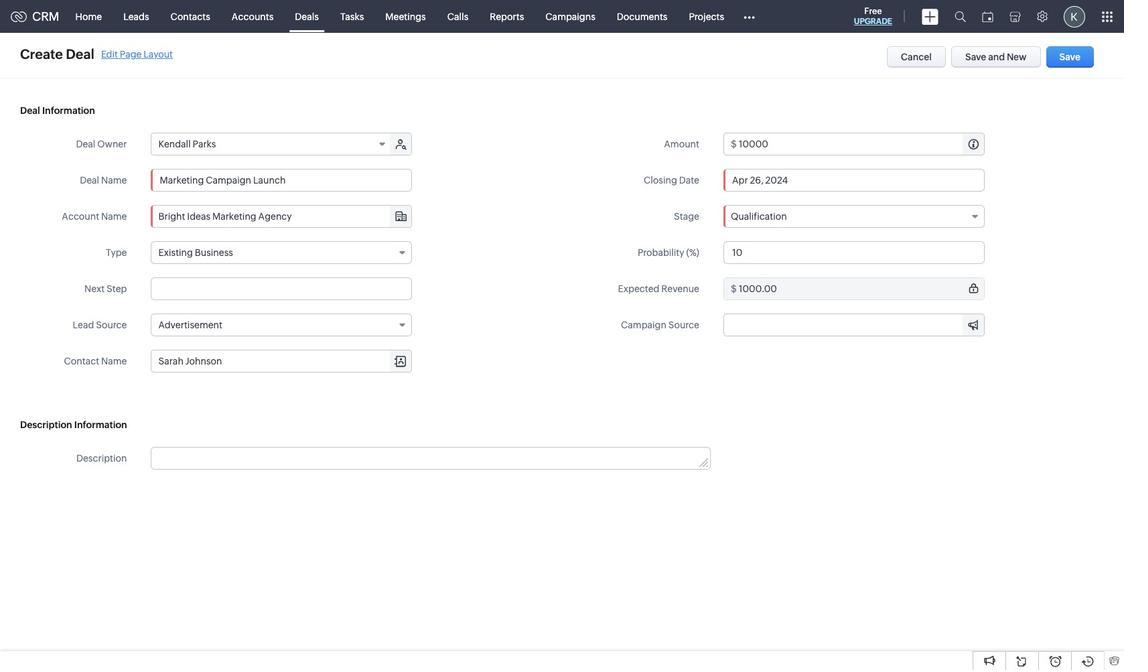Task type: locate. For each thing, give the bounding box(es) containing it.
kendall parks
[[159, 139, 216, 149]]

0 vertical spatial name
[[101, 175, 127, 186]]

save for save
[[1060, 52, 1081, 62]]

profile image
[[1064, 6, 1086, 27]]

information up deal owner
[[42, 105, 95, 116]]

source
[[96, 320, 127, 330], [669, 320, 700, 330]]

(%)
[[687, 247, 700, 258]]

None field
[[152, 206, 412, 227], [725, 314, 985, 336], [152, 351, 412, 372], [152, 206, 412, 227], [725, 314, 985, 336], [152, 351, 412, 372]]

accounts link
[[221, 0, 284, 33]]

home link
[[65, 0, 113, 33]]

expected revenue
[[618, 284, 700, 294]]

1 horizontal spatial save
[[1060, 52, 1081, 62]]

name down the owner
[[101, 175, 127, 186]]

kendall
[[159, 139, 191, 149]]

deal left the owner
[[76, 139, 95, 149]]

save left and
[[966, 52, 987, 62]]

probability (%)
[[638, 247, 700, 258]]

2 save from the left
[[1060, 52, 1081, 62]]

account name
[[62, 211, 127, 222]]

upgrade
[[855, 17, 893, 26]]

save
[[966, 52, 987, 62], [1060, 52, 1081, 62]]

logo image
[[11, 11, 27, 22]]

1 $ from the top
[[731, 139, 737, 149]]

$ right revenue
[[731, 284, 737, 294]]

deal up account name
[[80, 175, 99, 186]]

type
[[106, 247, 127, 258]]

home
[[75, 11, 102, 22]]

1 horizontal spatial source
[[669, 320, 700, 330]]

save down profile element on the top right of page
[[1060, 52, 1081, 62]]

None text field
[[151, 169, 413, 192], [739, 278, 985, 300], [725, 314, 985, 336], [152, 351, 412, 372], [152, 448, 710, 469], [151, 169, 413, 192], [739, 278, 985, 300], [725, 314, 985, 336], [152, 351, 412, 372], [152, 448, 710, 469]]

campaign source
[[621, 320, 700, 330]]

1 vertical spatial description
[[76, 453, 127, 464]]

next
[[84, 284, 105, 294]]

deal information
[[20, 105, 95, 116]]

stage
[[674, 211, 700, 222]]

deal
[[66, 46, 94, 62], [20, 105, 40, 116], [76, 139, 95, 149], [80, 175, 99, 186]]

date
[[679, 175, 700, 186]]

source for lead source
[[96, 320, 127, 330]]

name right account
[[101, 211, 127, 222]]

information
[[42, 105, 95, 116], [74, 420, 127, 430]]

1 vertical spatial information
[[74, 420, 127, 430]]

account
[[62, 211, 99, 222]]

source right lead
[[96, 320, 127, 330]]

2 name from the top
[[101, 211, 127, 222]]

MMM D, YYYY text field
[[724, 169, 985, 192]]

meetings link
[[375, 0, 437, 33]]

0 horizontal spatial description
[[20, 420, 72, 430]]

1 name from the top
[[101, 175, 127, 186]]

calls link
[[437, 0, 479, 33]]

0 horizontal spatial source
[[96, 320, 127, 330]]

cancel button
[[887, 46, 946, 68]]

1 source from the left
[[96, 320, 127, 330]]

information down contact name
[[74, 420, 127, 430]]

1 save from the left
[[966, 52, 987, 62]]

0 horizontal spatial save
[[966, 52, 987, 62]]

1 vertical spatial name
[[101, 211, 127, 222]]

existing
[[159, 247, 193, 258]]

documents
[[617, 11, 668, 22]]

name
[[101, 175, 127, 186], [101, 211, 127, 222], [101, 356, 127, 367]]

owner
[[97, 139, 127, 149]]

crm link
[[11, 9, 59, 23]]

deal down 'create'
[[20, 105, 40, 116]]

0 vertical spatial $
[[731, 139, 737, 149]]

$ for expected revenue
[[731, 284, 737, 294]]

deal for deal information
[[20, 105, 40, 116]]

name for account name
[[101, 211, 127, 222]]

tasks link
[[330, 0, 375, 33]]

source down revenue
[[669, 320, 700, 330]]

0 vertical spatial information
[[42, 105, 95, 116]]

None text field
[[739, 133, 985, 155], [152, 206, 412, 227], [724, 241, 985, 264], [151, 278, 413, 300], [739, 133, 985, 155], [152, 206, 412, 227], [724, 241, 985, 264], [151, 278, 413, 300]]

2 source from the left
[[669, 320, 700, 330]]

1 horizontal spatial description
[[76, 453, 127, 464]]

$
[[731, 139, 737, 149], [731, 284, 737, 294]]

amount
[[664, 139, 700, 149]]

Advertisement field
[[151, 314, 413, 336]]

2 vertical spatial name
[[101, 356, 127, 367]]

1 vertical spatial $
[[731, 284, 737, 294]]

0 vertical spatial description
[[20, 420, 72, 430]]

reports link
[[479, 0, 535, 33]]

contact name
[[64, 356, 127, 367]]

projects link
[[679, 0, 735, 33]]

name right contact
[[101, 356, 127, 367]]

deal for deal owner
[[76, 139, 95, 149]]

2 $ from the top
[[731, 284, 737, 294]]

parks
[[193, 139, 216, 149]]

create deal edit page layout
[[20, 46, 173, 62]]

description
[[20, 420, 72, 430], [76, 453, 127, 464]]

$ right the amount
[[731, 139, 737, 149]]

deal left edit
[[66, 46, 94, 62]]

cancel
[[901, 52, 932, 62]]

leads
[[123, 11, 149, 22]]

deal for deal name
[[80, 175, 99, 186]]

profile element
[[1056, 0, 1094, 33]]

Qualification field
[[724, 205, 985, 228]]

name for deal name
[[101, 175, 127, 186]]

description information
[[20, 420, 127, 430]]

3 name from the top
[[101, 356, 127, 367]]

description for description information
[[20, 420, 72, 430]]



Task type: describe. For each thing, give the bounding box(es) containing it.
edit
[[101, 49, 118, 59]]

revenue
[[662, 284, 700, 294]]

Other Modules field
[[735, 6, 764, 27]]

lead
[[73, 320, 94, 330]]

leads link
[[113, 0, 160, 33]]

meetings
[[386, 11, 426, 22]]

create menu element
[[914, 0, 947, 33]]

name for contact name
[[101, 356, 127, 367]]

contacts
[[171, 11, 210, 22]]

description for description
[[76, 453, 127, 464]]

step
[[107, 284, 127, 294]]

campaigns
[[546, 11, 596, 22]]

create
[[20, 46, 63, 62]]

save button
[[1047, 46, 1095, 68]]

save for save and new
[[966, 52, 987, 62]]

information for description information
[[74, 420, 127, 430]]

projects
[[689, 11, 725, 22]]

probability
[[638, 247, 685, 258]]

$ for amount
[[731, 139, 737, 149]]

page
[[120, 49, 142, 59]]

campaigns link
[[535, 0, 607, 33]]

search element
[[947, 0, 975, 33]]

and
[[989, 52, 1006, 62]]

contacts link
[[160, 0, 221, 33]]

documents link
[[607, 0, 679, 33]]

crm
[[32, 9, 59, 23]]

deals link
[[284, 0, 330, 33]]

campaign
[[621, 320, 667, 330]]

free upgrade
[[855, 6, 893, 26]]

deals
[[295, 11, 319, 22]]

search image
[[955, 11, 967, 22]]

new
[[1007, 52, 1027, 62]]

advertisement
[[159, 320, 223, 330]]

expected
[[618, 284, 660, 294]]

edit page layout link
[[101, 49, 173, 59]]

source for campaign source
[[669, 320, 700, 330]]

contact
[[64, 356, 99, 367]]

closing date
[[644, 175, 700, 186]]

information for deal information
[[42, 105, 95, 116]]

save and new
[[966, 52, 1027, 62]]

create menu image
[[922, 8, 939, 24]]

accounts
[[232, 11, 274, 22]]

closing
[[644, 175, 678, 186]]

free
[[865, 6, 882, 16]]

existing business
[[159, 247, 233, 258]]

reports
[[490, 11, 524, 22]]

Kendall Parks field
[[152, 133, 392, 155]]

tasks
[[340, 11, 364, 22]]

business
[[195, 247, 233, 258]]

deal owner
[[76, 139, 127, 149]]

lead source
[[73, 320, 127, 330]]

layout
[[144, 49, 173, 59]]

calendar image
[[983, 11, 994, 22]]

save and new button
[[952, 46, 1041, 68]]

Existing Business field
[[151, 241, 413, 264]]

calls
[[448, 11, 469, 22]]

qualification
[[731, 211, 787, 222]]

deal name
[[80, 175, 127, 186]]

next step
[[84, 284, 127, 294]]



Task type: vqa. For each thing, say whether or not it's contained in the screenshot.
navigation
no



